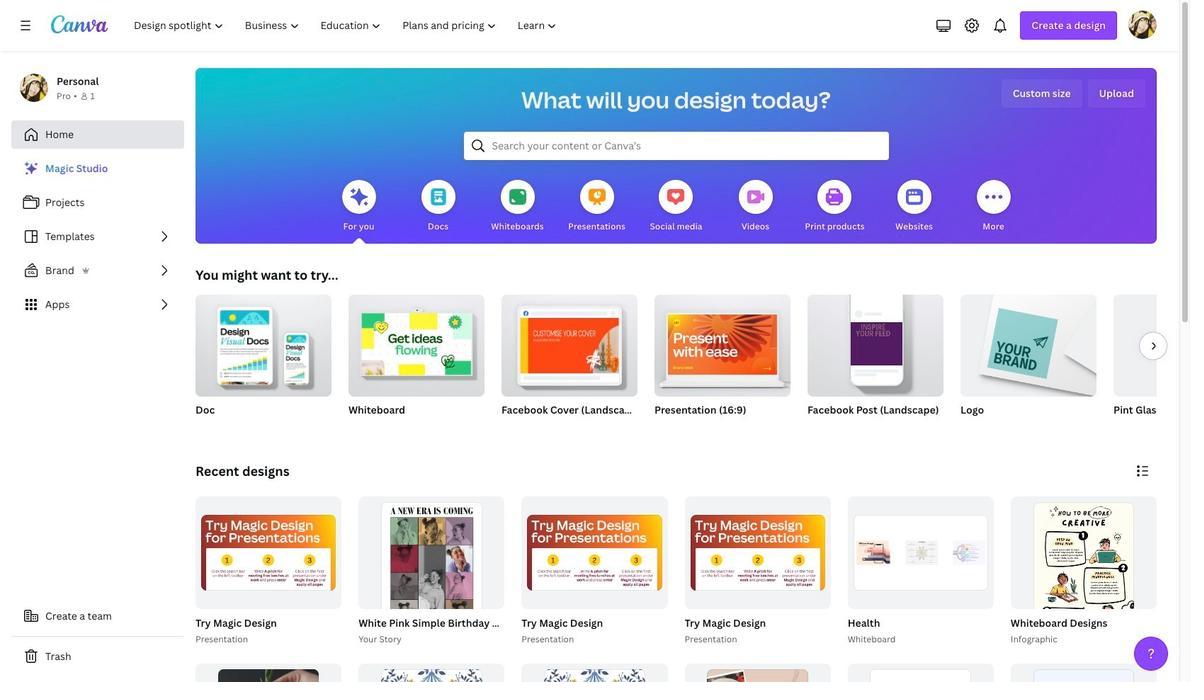 Task type: locate. For each thing, give the bounding box(es) containing it.
None search field
[[464, 132, 889, 160]]

list
[[11, 154, 184, 319]]

top level navigation element
[[125, 11, 569, 40]]

Search search field
[[492, 132, 860, 159]]

group
[[196, 289, 332, 435], [196, 289, 332, 397], [655, 289, 791, 435], [655, 289, 791, 397], [808, 289, 944, 435], [808, 289, 944, 397], [961, 289, 1097, 435], [961, 289, 1097, 397], [349, 295, 485, 435], [349, 295, 485, 397], [502, 295, 638, 435], [1114, 295, 1190, 435], [1114, 295, 1190, 397], [193, 497, 342, 647], [196, 497, 342, 609], [356, 497, 647, 682], [359, 497, 505, 682], [519, 497, 668, 647], [522, 497, 668, 609], [682, 497, 831, 647], [685, 497, 831, 609], [845, 497, 994, 647], [848, 497, 994, 609], [1008, 497, 1157, 682], [1011, 497, 1157, 682], [196, 664, 342, 682], [359, 664, 505, 682], [522, 664, 668, 682], [685, 664, 831, 682], [848, 664, 994, 682], [1011, 664, 1157, 682]]



Task type: describe. For each thing, give the bounding box(es) containing it.
stephanie aranda image
[[1129, 11, 1157, 39]]



Task type: vqa. For each thing, say whether or not it's contained in the screenshot.
Top level navigation Element
yes



